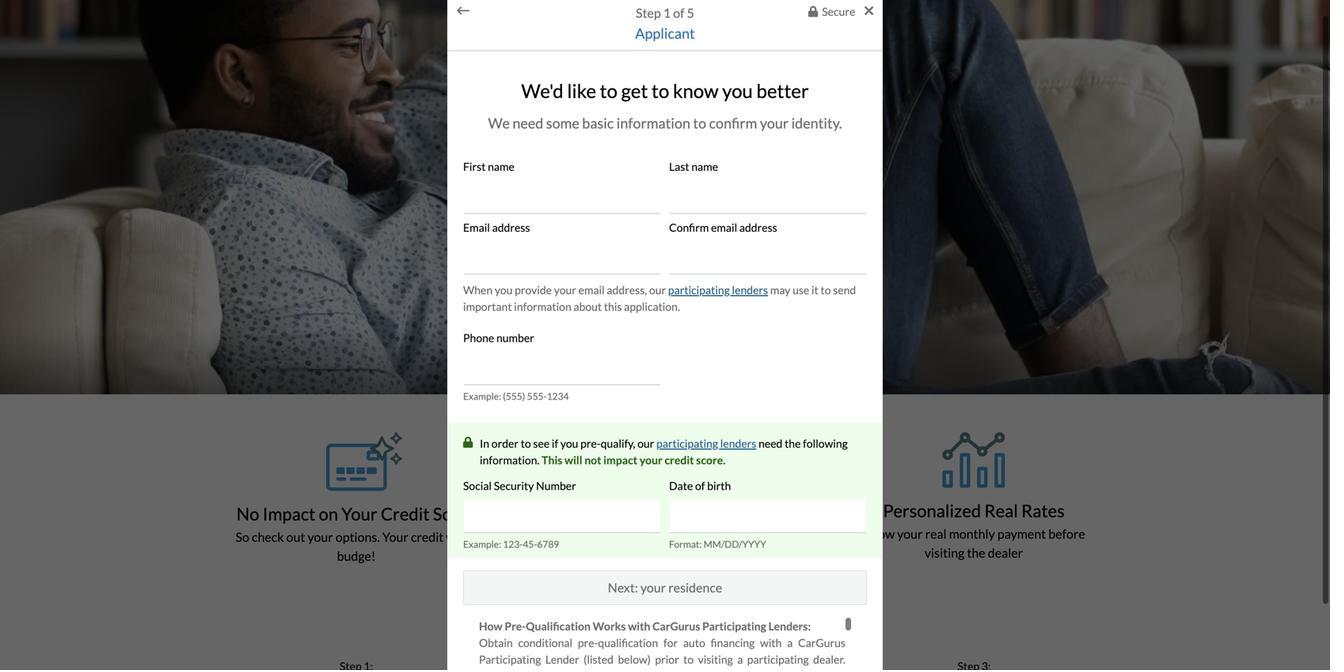 Task type: vqa. For each thing, say whether or not it's contained in the screenshot.
in
yes



Task type: locate. For each thing, give the bounding box(es) containing it.
your
[[760, 114, 789, 132], [554, 284, 576, 297], [640, 454, 663, 467], [898, 527, 923, 542], [308, 530, 333, 545], [630, 546, 656, 561], [641, 580, 666, 596]]

0 horizontal spatial with
[[550, 222, 611, 259]]

1 vertical spatial information
[[514, 300, 572, 314]]

about
[[574, 300, 602, 314]]

1 vertical spatial your
[[382, 530, 409, 545]]

1 horizontal spatial in
[[749, 222, 774, 259]]

2 horizontal spatial with
[[760, 637, 782, 650]]

participating lenders link
[[668, 282, 768, 299], [657, 436, 757, 452]]

0 horizontal spatial not
[[560, 670, 577, 671]]

below)
[[618, 653, 651, 667]]

0 vertical spatial credit
[[665, 454, 694, 467]]

1 vertical spatial visiting
[[698, 653, 733, 667]]

we'd like to get to know you better dialog
[[0, 0, 1331, 671]]

need right the "we" at the left of the page
[[513, 114, 544, 132]]

your inside the 'only takes minutes just enter a few basic details to instantly see your options'
[[630, 546, 656, 561]]

basic down takes at the bottom of page
[[633, 527, 661, 542]]

0 vertical spatial with
[[550, 222, 611, 259]]

participating up financing
[[703, 620, 767, 633]]

123-
[[503, 539, 523, 550]]

with
[[550, 222, 611, 259], [628, 620, 651, 633], [760, 637, 782, 650]]

0 vertical spatial need
[[513, 114, 544, 132]]

name right first
[[488, 160, 515, 174]]

0 vertical spatial see
[[533, 437, 550, 451]]

0 horizontal spatial address
[[492, 221, 530, 234]]

0 horizontal spatial email
[[579, 284, 605, 297]]

0 horizontal spatial a
[[601, 527, 608, 542]]

1 vertical spatial lock image
[[463, 437, 473, 448]]

1 horizontal spatial a
[[737, 653, 743, 667]]

participating up score. on the right of the page
[[657, 437, 718, 451]]

following
[[803, 437, 848, 451]]

cargurus up for
[[653, 620, 700, 633]]

step 1 of 5 applicant
[[635, 5, 695, 42]]

0 vertical spatial of
[[673, 5, 685, 21]]

only
[[591, 501, 628, 522]]

a up any
[[737, 653, 743, 667]]

0 horizontal spatial real
[[616, 222, 669, 259]]

visiting inside the how pre-qualification works with cargurus participating lenders: obtain conditional pre-qualification for auto financing with a cargurus participating lender (listed below) prior to visiting a participating dealer. cargurus does not extend or offer any financing. any pre-qualificati
[[698, 653, 733, 667]]

options.
[[336, 530, 380, 545]]

1 name from the left
[[488, 160, 515, 174]]

pre- inside button
[[641, 274, 664, 290]]

see inside the 'only takes minutes just enter a few basic details to instantly see your options'
[[768, 527, 787, 542]]

1 horizontal spatial not
[[585, 454, 602, 467]]

you
[[722, 80, 753, 102], [495, 284, 513, 297], [561, 437, 578, 451]]

0 horizontal spatial of
[[673, 5, 685, 21]]

need inside need the following information.
[[759, 437, 783, 451]]

instantly
[[717, 527, 766, 542]]

in order to see if you pre-qualify, our participating lenders
[[480, 437, 757, 451]]

email up about
[[579, 284, 605, 297]]

you right if
[[561, 437, 578, 451]]

0 horizontal spatial you
[[495, 284, 513, 297]]

participating lenders link up score. on the right of the page
[[657, 436, 757, 452]]

information
[[617, 114, 691, 132], [514, 300, 572, 314]]

0 vertical spatial email
[[711, 221, 737, 234]]

0 horizontal spatial your
[[342, 504, 378, 525]]

your right know
[[898, 527, 923, 542]]

only takes minutes just enter a few basic details to instantly see your options
[[543, 501, 787, 561]]

0 horizontal spatial visiting
[[698, 653, 733, 667]]

2 address from the left
[[740, 221, 778, 234]]

to inside the how pre-qualification works with cargurus participating lenders: obtain conditional pre-qualification for auto financing with a cargurus participating lender (listed below) prior to visiting a participating dealer. cargurus does not extend or offer any financing. any pre-qualificati
[[684, 653, 694, 667]]

(555)
[[503, 391, 525, 402]]

6789
[[537, 539, 559, 550]]

pre- up the (listed
[[578, 637, 598, 650]]

to left get
[[600, 80, 618, 102]]

in up prior
[[655, 617, 671, 639]]

budge!
[[337, 549, 376, 564]]

1 vertical spatial the
[[967, 546, 986, 561]]

name right last
[[692, 160, 718, 174]]

participating lenders link for in order to see if you pre-qualify, our
[[657, 436, 757, 452]]

2 horizontal spatial a
[[787, 637, 793, 650]]

0 vertical spatial information
[[617, 114, 691, 132]]

pre- up will on the left bottom of the page
[[581, 437, 601, 451]]

0 horizontal spatial in
[[655, 617, 671, 639]]

the left following
[[785, 437, 801, 451]]

1 horizontal spatial of
[[695, 480, 705, 493]]

some
[[546, 114, 580, 132]]

address down the last name text box
[[740, 221, 778, 234]]

get pre-qualified
[[618, 274, 712, 290]]

will
[[565, 454, 583, 467]]

2 name from the left
[[692, 160, 718, 174]]

example:
[[463, 391, 501, 402], [463, 539, 501, 550]]

participating
[[668, 284, 730, 297], [657, 437, 718, 451], [747, 653, 809, 667]]

how pre-qualification works with cargurus participating lenders: obtain conditional pre-qualification for auto financing with a cargurus participating lender (listed below) prior to visiting a participating dealer. cargurus does not extend or offer any financing. any pre-qualificati
[[479, 620, 846, 671]]

First name text field
[[464, 181, 660, 214]]

information down we'd like to get to know you better
[[617, 114, 691, 132]]

shop
[[477, 222, 544, 259]]

pre- right get
[[641, 274, 664, 290]]

credit up date
[[665, 454, 694, 467]]

1 horizontal spatial credit
[[665, 454, 694, 467]]

credit
[[665, 454, 694, 467], [411, 530, 444, 545]]

you up confirm
[[722, 80, 753, 102]]

not down lender
[[560, 670, 577, 671]]

1 horizontal spatial need
[[759, 437, 783, 451]]

minutes
[[677, 501, 740, 522]]

1 horizontal spatial address
[[740, 221, 778, 234]]

dealer.
[[813, 653, 846, 667]]

your down "credit"
[[382, 530, 409, 545]]

credit down "credit"
[[411, 530, 444, 545]]

your inside personalized real rates know your real monthly payment before visiting the dealer
[[898, 527, 923, 542]]

the down monthly
[[967, 546, 986, 561]]

secure
[[822, 5, 856, 18]]

example: left (555)
[[463, 391, 501, 402]]

2 vertical spatial a
[[737, 653, 743, 667]]

1 vertical spatial participating
[[479, 653, 541, 667]]

1 horizontal spatial with
[[628, 620, 651, 633]]

when you provide your email address, our participating lenders
[[463, 284, 768, 297]]

to
[[600, 80, 618, 102], [652, 80, 669, 102], [693, 114, 707, 132], [821, 284, 831, 297], [521, 437, 531, 451], [703, 527, 715, 542], [684, 653, 694, 667]]

cargurus down obtain
[[479, 670, 527, 671]]

1 vertical spatial real
[[926, 527, 947, 542]]

real down personalized
[[926, 527, 947, 542]]

if
[[552, 437, 558, 451]]

participating
[[703, 620, 767, 633], [479, 653, 541, 667]]

0 horizontal spatial information
[[514, 300, 572, 314]]

0 vertical spatial you
[[722, 80, 753, 102]]

your up options.
[[342, 504, 378, 525]]

auto
[[683, 637, 706, 650]]

0 vertical spatial your
[[342, 504, 378, 525]]

finance
[[585, 617, 651, 639]]

a down the lenders: on the bottom
[[787, 637, 793, 650]]

example: for social
[[463, 539, 501, 550]]

0 vertical spatial a
[[601, 527, 608, 542]]

with down the lenders: on the bottom
[[760, 637, 782, 650]]

2 vertical spatial cargurus
[[479, 670, 527, 671]]

date of birth
[[669, 480, 731, 493]]

visiting up financing.
[[698, 653, 733, 667]]

your
[[342, 504, 378, 525], [382, 530, 409, 545]]

lock image left in
[[463, 437, 473, 448]]

0 vertical spatial the
[[785, 437, 801, 451]]

you up important
[[495, 284, 513, 297]]

dealer
[[988, 546, 1023, 561]]

1 horizontal spatial lock image
[[809, 6, 818, 17]]

participating down obtain
[[479, 653, 541, 667]]

enter
[[569, 527, 599, 542]]

participating lenders link down 'rates'
[[668, 282, 768, 299]]

1 horizontal spatial name
[[692, 160, 718, 174]]

2 vertical spatial you
[[561, 437, 578, 451]]

see right instantly
[[768, 527, 787, 542]]

participating up 'application.'
[[668, 284, 730, 297]]

email right confirm
[[711, 221, 737, 234]]

see inside we'd like to get to know you better dialog
[[533, 437, 550, 451]]

see left if
[[533, 437, 550, 451]]

shop with real rates in hand.
[[477, 222, 854, 259]]

address
[[492, 221, 530, 234], [740, 221, 778, 234]]

1 horizontal spatial visiting
[[925, 546, 965, 561]]

your down the 'on'
[[308, 530, 333, 545]]

lock image left secure
[[809, 6, 818, 17]]

555-
[[527, 391, 547, 402]]

to up any at the right of page
[[684, 653, 694, 667]]

next: your residence button
[[463, 571, 867, 606]]

address,
[[607, 284, 647, 297]]

with down first name "text box"
[[550, 222, 611, 259]]

lock image
[[809, 6, 818, 17], [463, 437, 473, 448]]

0 horizontal spatial see
[[533, 437, 550, 451]]

need left following
[[759, 437, 783, 451]]

1 horizontal spatial email
[[711, 221, 737, 234]]

social security number
[[463, 480, 576, 493]]

information down provide
[[514, 300, 572, 314]]

of left 5 at the top of the page
[[673, 5, 685, 21]]

0 vertical spatial participating lenders link
[[668, 282, 768, 299]]

1 horizontal spatial your
[[382, 530, 409, 545]]

0 vertical spatial example:
[[463, 391, 501, 402]]

0 vertical spatial visiting
[[925, 546, 965, 561]]

2 horizontal spatial cargurus
[[798, 637, 846, 650]]

2 vertical spatial participating
[[747, 653, 809, 667]]

1 example: from the top
[[463, 391, 501, 402]]

1 vertical spatial you
[[495, 284, 513, 297]]

2 example: from the top
[[463, 539, 501, 550]]

2 horizontal spatial you
[[722, 80, 753, 102]]

we'd like to get to know you better
[[521, 80, 809, 102]]

1 horizontal spatial basic
[[633, 527, 661, 542]]

visiting down monthly
[[925, 546, 965, 561]]

visiting
[[925, 546, 965, 561], [698, 653, 733, 667]]

0 horizontal spatial the
[[785, 437, 801, 451]]

0 horizontal spatial name
[[488, 160, 515, 174]]

your right next:
[[641, 580, 666, 596]]

out
[[286, 530, 305, 545]]

1 horizontal spatial participating
[[703, 620, 767, 633]]

before
[[1049, 527, 1086, 542]]

in down the last name text box
[[749, 222, 774, 259]]

to down 'minutes'
[[703, 527, 715, 542]]

a inside the 'only takes minutes just enter a few basic details to instantly see your options'
[[601, 527, 608, 542]]

0 vertical spatial in
[[749, 222, 774, 259]]

1 vertical spatial credit
[[411, 530, 444, 545]]

information inside may use it to send important information about this application.
[[514, 300, 572, 314]]

the inside personalized real rates know your real monthly payment before visiting the dealer
[[967, 546, 986, 561]]

lenders
[[732, 284, 768, 297], [721, 437, 757, 451]]

5
[[687, 5, 694, 21]]

provide
[[515, 284, 552, 297]]

1 vertical spatial basic
[[633, 527, 661, 542]]

first
[[463, 160, 486, 174]]

0 horizontal spatial credit
[[411, 530, 444, 545]]

lenders up score. on the right of the page
[[721, 437, 757, 451]]

our up this will not impact your credit score.
[[638, 437, 654, 451]]

cargurus
[[653, 620, 700, 633], [798, 637, 846, 650], [479, 670, 527, 671]]

applicant
[[635, 25, 695, 42]]

any
[[741, 670, 760, 671]]

0 horizontal spatial basic
[[582, 114, 614, 132]]

2 vertical spatial with
[[760, 637, 782, 650]]

not right will on the left bottom of the page
[[585, 454, 602, 467]]

1 vertical spatial lenders
[[721, 437, 757, 451]]

1 vertical spatial see
[[768, 527, 787, 542]]

0 vertical spatial participating
[[703, 620, 767, 633]]

a left few
[[601, 527, 608, 542]]

name for last name
[[692, 160, 718, 174]]

0 vertical spatial cargurus
[[653, 620, 700, 633]]

1 horizontal spatial the
[[967, 546, 986, 561]]

of left birth
[[695, 480, 705, 493]]

in
[[480, 437, 490, 451]]

1 vertical spatial not
[[560, 670, 577, 671]]

to right the it
[[821, 284, 831, 297]]

the
[[785, 437, 801, 451], [967, 546, 986, 561]]

lenders left may
[[732, 284, 768, 297]]

participating up any
[[747, 653, 809, 667]]

1 vertical spatial need
[[759, 437, 783, 451]]

this
[[542, 454, 563, 467]]

basic
[[582, 114, 614, 132], [633, 527, 661, 542]]

monthly
[[949, 527, 995, 542]]

just
[[543, 527, 566, 542]]

your down few
[[630, 546, 656, 561]]

with up qualification
[[628, 620, 651, 633]]

0 vertical spatial basic
[[582, 114, 614, 132]]

1 vertical spatial email
[[579, 284, 605, 297]]

lenders:
[[769, 620, 811, 633]]

0 horizontal spatial need
[[513, 114, 544, 132]]

our up 'application.'
[[649, 284, 666, 297]]

basic right some
[[582, 114, 614, 132]]

1 horizontal spatial you
[[561, 437, 578, 451]]

1 horizontal spatial see
[[768, 527, 787, 542]]

address right email
[[492, 221, 530, 234]]

security
[[494, 480, 534, 493]]

1 horizontal spatial real
[[926, 527, 947, 542]]

1 vertical spatial of
[[695, 480, 705, 493]]

financing.
[[689, 670, 735, 671]]

1 vertical spatial participating lenders link
[[657, 436, 757, 452]]

1 vertical spatial in
[[655, 617, 671, 639]]

so
[[236, 530, 249, 545]]

1 vertical spatial example:
[[463, 539, 501, 550]]

1 vertical spatial with
[[628, 620, 651, 633]]

1 vertical spatial participating
[[657, 437, 718, 451]]

qualify,
[[601, 437, 636, 451]]

example: left 123-
[[463, 539, 501, 550]]

cargurus up dealer.
[[798, 637, 846, 650]]

real up get
[[616, 222, 669, 259]]

1 horizontal spatial information
[[617, 114, 691, 132]]



Task type: describe. For each thing, give the bounding box(es) containing it.
0 vertical spatial our
[[649, 284, 666, 297]]

to right get
[[652, 80, 669, 102]]

1 address from the left
[[492, 221, 530, 234]]

qualified
[[664, 274, 712, 290]]

get
[[621, 80, 648, 102]]

participating lenders link for when you provide your email address, our
[[668, 282, 768, 299]]

mm/dd/yyyy
[[704, 539, 766, 550]]

details
[[664, 527, 701, 542]]

get pre-qualified button
[[550, 265, 780, 300]]

offer
[[637, 670, 661, 671]]

Confirm email address email field
[[670, 242, 866, 275]]

next:
[[608, 580, 638, 596]]

does
[[532, 670, 555, 671]]

on
[[319, 504, 338, 525]]

advance
[[675, 617, 746, 639]]

example: (555) 555-1234
[[463, 391, 569, 402]]

we'd
[[521, 80, 564, 102]]

lender
[[546, 653, 580, 667]]

real
[[985, 501, 1018, 522]]

like
[[567, 80, 596, 102]]

0 vertical spatial participating
[[668, 284, 730, 297]]

Date of birth password field
[[670, 500, 866, 534]]

example: for phone
[[463, 391, 501, 402]]

the inside need the following information.
[[785, 437, 801, 451]]

hand.
[[780, 222, 854, 259]]

shop with real rates in hand image
[[0, 0, 1331, 395]]

know
[[673, 80, 719, 102]]

we need some basic information to confirm your identity.
[[488, 114, 842, 132]]

credit inside we'd like to get to know you better dialog
[[665, 454, 694, 467]]

0 horizontal spatial cargurus
[[479, 670, 527, 671]]

social
[[463, 480, 492, 493]]

few
[[610, 527, 631, 542]]

it
[[812, 284, 819, 297]]

know
[[863, 527, 895, 542]]

of inside step 1 of 5 applicant
[[673, 5, 685, 21]]

your up about
[[554, 284, 576, 297]]

real inside personalized real rates know your real monthly payment before visiting the dealer
[[926, 527, 947, 542]]

previous step image
[[457, 4, 469, 18]]

rates
[[675, 222, 743, 259]]

confirm
[[709, 114, 757, 132]]

payment
[[998, 527, 1046, 542]]

need the following information.
[[480, 437, 848, 467]]

credit inside no impact on your credit score so check out your options. your credit won't budge!
[[411, 530, 444, 545]]

name for first name
[[488, 160, 515, 174]]

Social Security Number password field
[[464, 500, 660, 534]]

when
[[463, 284, 493, 297]]

any
[[666, 670, 684, 671]]

Last name text field
[[670, 181, 866, 214]]

basic inside the 'only takes minutes just enter a few basic details to instantly see your options'
[[633, 527, 661, 542]]

credit
[[381, 504, 430, 525]]

to down the know at the top right
[[693, 114, 707, 132]]

finance in advance
[[585, 617, 746, 639]]

takes
[[631, 501, 673, 522]]

confirm
[[669, 221, 709, 234]]

score
[[433, 504, 476, 525]]

application.
[[624, 300, 680, 314]]

Email address email field
[[464, 242, 660, 275]]

birth
[[707, 480, 731, 493]]

number
[[497, 332, 534, 345]]

number
[[536, 480, 576, 493]]

conditional
[[518, 637, 573, 650]]

date
[[669, 480, 693, 493]]

email
[[463, 221, 490, 234]]

no
[[237, 504, 259, 525]]

personalized real rates know your real monthly payment before visiting the dealer
[[863, 501, 1086, 561]]

last
[[669, 160, 690, 174]]

your inside no impact on your credit score so check out your options. your credit won't budge!
[[308, 530, 333, 545]]

for
[[664, 637, 678, 650]]

personalized
[[883, 501, 981, 522]]

works
[[593, 620, 626, 633]]

visiting inside personalized real rates know your real monthly payment before visiting the dealer
[[925, 546, 965, 561]]

to inside the 'only takes minutes just enter a few basic details to instantly see your options'
[[703, 527, 715, 542]]

your down better in the top right of the page
[[760, 114, 789, 132]]

get
[[618, 274, 639, 290]]

may use it to send important information about this application.
[[463, 284, 856, 314]]

qualification
[[526, 620, 591, 633]]

not inside the how pre-qualification works with cargurus participating lenders: obtain conditional pre-qualification for auto financing with a cargurus participating lender (listed below) prior to visiting a participating dealer. cargurus does not extend or offer any financing. any pre-qualificati
[[560, 670, 577, 671]]

options
[[658, 546, 700, 561]]

this will not impact your credit score.
[[542, 454, 726, 467]]

may
[[770, 284, 791, 297]]

impact
[[263, 504, 315, 525]]

close financing wizard image
[[865, 4, 874, 18]]

step
[[636, 5, 661, 21]]

basic inside we'd like to get to know you better dialog
[[582, 114, 614, 132]]

to inside may use it to send important information about this application.
[[821, 284, 831, 297]]

identity.
[[792, 114, 842, 132]]

order
[[492, 437, 519, 451]]

confirm email address
[[669, 221, 778, 234]]

participating inside the how pre-qualification works with cargurus participating lenders: obtain conditional pre-qualification for auto financing with a cargurus participating lender (listed below) prior to visiting a participating dealer. cargurus does not extend or offer any financing. any pre-qualificati
[[747, 653, 809, 667]]

to right order
[[521, 437, 531, 451]]

obtain
[[479, 637, 513, 650]]

important
[[463, 300, 512, 314]]

1 horizontal spatial cargurus
[[653, 620, 700, 633]]

0 horizontal spatial participating
[[479, 653, 541, 667]]

next: your residence
[[608, 580, 722, 596]]

1 vertical spatial a
[[787, 637, 793, 650]]

use
[[793, 284, 810, 297]]

0 vertical spatial not
[[585, 454, 602, 467]]

rates
[[1022, 501, 1065, 522]]

financing
[[711, 637, 755, 650]]

we
[[488, 114, 510, 132]]

1 vertical spatial cargurus
[[798, 637, 846, 650]]

your inside next: your residence button
[[641, 580, 666, 596]]

prior
[[655, 653, 679, 667]]

(listed
[[584, 653, 614, 667]]

check
[[252, 530, 284, 545]]

0 vertical spatial lock image
[[809, 6, 818, 17]]

phone
[[463, 332, 494, 345]]

0 vertical spatial lenders
[[732, 284, 768, 297]]

1 vertical spatial our
[[638, 437, 654, 451]]

45-
[[523, 539, 537, 550]]

phone number
[[463, 332, 534, 345]]

qualification
[[598, 637, 658, 650]]

0 horizontal spatial lock image
[[463, 437, 473, 448]]

better
[[757, 80, 809, 102]]

pre- right any
[[765, 670, 786, 671]]

extend
[[582, 670, 616, 671]]

1
[[664, 5, 671, 21]]

first name
[[463, 160, 515, 174]]

residence
[[669, 580, 722, 596]]

your right 'impact'
[[640, 454, 663, 467]]

0 vertical spatial real
[[616, 222, 669, 259]]



